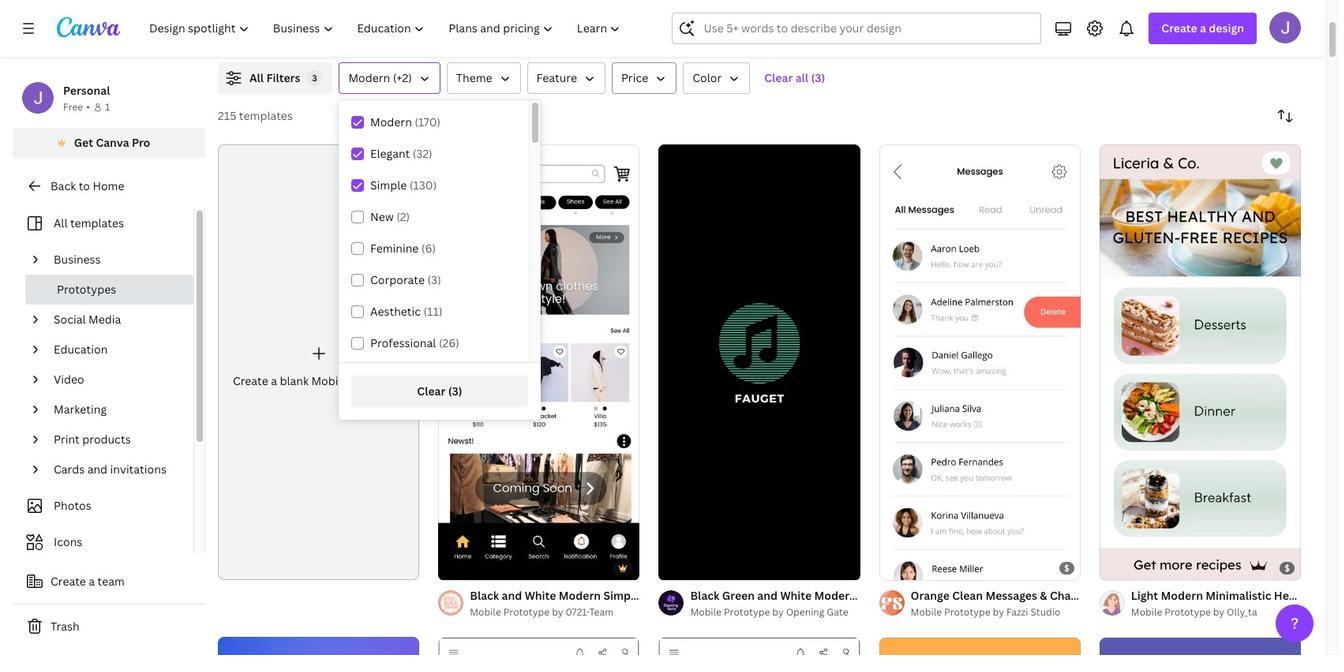 Task type: vqa. For each thing, say whether or not it's contained in the screenshot.
cards and invitations link
yes



Task type: describe. For each thing, give the bounding box(es) containing it.
by for mobile prototype by opening gate
[[773, 606, 784, 619]]

mobile up the simple lined white map page wireframe mobile ui prototype 'image'
[[470, 606, 501, 619]]

trash link
[[13, 611, 205, 643]]

0721-
[[566, 606, 590, 619]]

free
[[63, 100, 83, 114]]

all for all filters
[[250, 70, 264, 85]]

modern (+2)
[[349, 70, 412, 85]]

orange clean messages & chat mobile prototype link
[[911, 587, 1173, 605]]

blank
[[280, 374, 309, 389]]

education
[[54, 342, 108, 357]]

$ for mobile prototype by olly_ta
[[1285, 562, 1291, 574]]

(3) for corporate (3)
[[428, 272, 441, 287]]

all for all templates
[[54, 216, 68, 231]]

0 horizontal spatial 1
[[105, 100, 110, 114]]

aesthetic
[[370, 304, 421, 319]]

215
[[218, 108, 236, 123]]

new
[[370, 209, 394, 224]]

clear for clear (3)
[[417, 384, 446, 399]]

top level navigation element
[[139, 13, 635, 44]]

video link
[[47, 365, 184, 395]]

feature
[[537, 70, 577, 85]]

a for design
[[1201, 21, 1207, 36]]

clear for clear all (3)
[[765, 70, 793, 85]]

jacob simon image
[[1270, 12, 1302, 43]]

black green and white modern music login page wireframe mobile prototype image
[[659, 145, 861, 580]]

Sort by button
[[1270, 100, 1302, 132]]

photos
[[54, 498, 91, 513]]

simple (130)
[[370, 178, 437, 193]]

create a blank mobile prototype link
[[218, 145, 420, 581]]

of for mobile prototype by olly_ta
[[1118, 561, 1127, 573]]

simple lined white map page wireframe mobile ui prototype image
[[438, 638, 640, 656]]

studio
[[1031, 606, 1061, 619]]

print
[[54, 432, 80, 447]]

0 horizontal spatial 3
[[312, 72, 317, 84]]

(6)
[[422, 241, 436, 256]]

clear (3)
[[417, 384, 463, 399]]

create a team
[[51, 574, 125, 589]]

light modern minimalistic healthy food recipes mobile ui prototype image
[[1100, 145, 1302, 580]]

$ for mobile prototype by fazzi studio
[[1065, 562, 1070, 574]]

pro
[[132, 135, 150, 150]]

marketing link
[[47, 395, 184, 425]]

(32)
[[413, 146, 433, 161]]

get canva pro button
[[13, 128, 205, 158]]

1 of 3 link for mobile prototype by olly_ta
[[1100, 145, 1302, 580]]

1 of 3 for mobile prototype by olly_ta
[[1111, 561, 1134, 573]]

of for mobile prototype by fazzi studio
[[897, 561, 906, 573]]

elegant (32)
[[370, 146, 433, 161]]

215 templates
[[218, 108, 293, 123]]

free •
[[63, 100, 90, 114]]

orange clean messages & chat mobile prototype image
[[880, 145, 1081, 580]]

mobile up white and blue modern minimalist hotel booking mobile prototype image
[[1132, 606, 1163, 619]]

(130)
[[410, 178, 437, 193]]

create for create a blank mobile prototype
[[233, 374, 268, 389]]

get canva pro
[[74, 135, 150, 150]]

media
[[89, 312, 121, 327]]

prototype up the simple lined white map page wireframe mobile ui prototype 'image'
[[504, 606, 550, 619]]

modern (+2) button
[[339, 62, 441, 94]]

mobile prototype by olly_ta link
[[1132, 605, 1302, 621]]

create a design button
[[1149, 13, 1257, 44]]

create a team button
[[13, 566, 205, 598]]

team
[[98, 574, 125, 589]]

get
[[74, 135, 93, 150]]

photos link
[[22, 491, 184, 521]]

1 for mobile prototype by olly_ta
[[1111, 561, 1116, 573]]

all templates
[[54, 216, 124, 231]]

cards
[[54, 462, 85, 477]]

mobile prototype by 0721-team
[[470, 606, 614, 619]]

feminine (6)
[[370, 241, 436, 256]]

opening
[[786, 606, 825, 619]]

social media link
[[47, 305, 184, 335]]

social
[[54, 312, 86, 327]]

business
[[54, 252, 101, 267]]

aesthetic (11)
[[370, 304, 443, 319]]

all filters
[[250, 70, 300, 85]]

mobile prototype by 0721-team link
[[470, 605, 640, 621]]

clean
[[953, 588, 983, 603]]

to
[[79, 178, 90, 194]]

icons link
[[22, 528, 184, 558]]

Search search field
[[704, 13, 1032, 43]]

chat
[[1050, 588, 1076, 603]]

1 of 3 for mobile prototype by fazzi studio
[[891, 561, 913, 573]]

templates for all templates
[[70, 216, 124, 231]]

modern for modern (170)
[[370, 115, 412, 130]]

create for create a team
[[51, 574, 86, 589]]

&
[[1040, 588, 1048, 603]]

mobile prototype by opening gate
[[691, 606, 849, 619]]

clear all (3) button
[[757, 62, 834, 94]]

professional (26)
[[370, 336, 459, 351]]

mobile right chat
[[1079, 588, 1116, 603]]

mobile down orange at the bottom right of page
[[911, 606, 942, 619]]

products
[[82, 432, 131, 447]]

(11)
[[424, 304, 443, 319]]

create for create a design
[[1162, 21, 1198, 36]]

modern for modern (+2)
[[349, 70, 390, 85]]

marketing
[[54, 402, 107, 417]]

price button
[[612, 62, 677, 94]]



Task type: locate. For each thing, give the bounding box(es) containing it.
all
[[796, 70, 809, 85]]

color button
[[683, 62, 751, 94]]

3 for mobile prototype by olly_ta
[[1129, 561, 1134, 573]]

prototype down clean
[[945, 606, 991, 619]]

0 vertical spatial modern
[[349, 70, 390, 85]]

1 by from the left
[[552, 606, 564, 619]]

corporate
[[370, 272, 425, 287]]

all down 'back'
[[54, 216, 68, 231]]

1 vertical spatial a
[[271, 374, 277, 389]]

0 horizontal spatial clear
[[417, 384, 446, 399]]

1 horizontal spatial a
[[271, 374, 277, 389]]

print products
[[54, 432, 131, 447]]

3 up mobile prototype by olly_ta
[[1129, 561, 1134, 573]]

(3) inside button
[[811, 70, 826, 85]]

simple lined white blog landing page wireframe mobile ui prototype image
[[659, 638, 861, 656]]

modern inside modern (+2) button
[[349, 70, 390, 85]]

3 for mobile prototype by fazzi studio
[[908, 561, 913, 573]]

video
[[54, 372, 84, 387]]

create
[[1162, 21, 1198, 36], [233, 374, 268, 389], [51, 574, 86, 589]]

all templates link
[[22, 209, 184, 239]]

by
[[552, 606, 564, 619], [773, 606, 784, 619], [993, 606, 1005, 619], [1214, 606, 1225, 619]]

all left filters
[[250, 70, 264, 85]]

elegant
[[370, 146, 410, 161]]

prototype
[[351, 374, 405, 389], [1118, 588, 1173, 603], [504, 606, 550, 619], [724, 606, 770, 619], [945, 606, 991, 619], [1165, 606, 1211, 619]]

back to home
[[51, 178, 124, 194]]

1 of 3 link for mobile prototype by fazzi studio
[[880, 145, 1081, 580]]

clear inside button
[[765, 70, 793, 85]]

0 vertical spatial (3)
[[811, 70, 826, 85]]

templates for 215 templates
[[239, 108, 293, 123]]

personal
[[63, 83, 110, 98]]

clear down the professional (26)
[[417, 384, 446, 399]]

1 horizontal spatial 1 of 3
[[1111, 561, 1134, 573]]

0 vertical spatial templates
[[239, 108, 293, 123]]

0 horizontal spatial all
[[54, 216, 68, 231]]

1 horizontal spatial 3
[[908, 561, 913, 573]]

orange simple food delivery clean mobile prototype image
[[880, 638, 1081, 656]]

1 horizontal spatial $
[[1285, 562, 1291, 574]]

0 horizontal spatial 1 of 3 link
[[880, 145, 1081, 580]]

by inside 'orange clean messages & chat mobile prototype mobile prototype by fazzi studio'
[[993, 606, 1005, 619]]

corporate (3)
[[370, 272, 441, 287]]

mobile up simple lined white blog landing page wireframe mobile ui prototype image
[[691, 606, 722, 619]]

social media
[[54, 312, 121, 327]]

(3) down the (26)
[[448, 384, 463, 399]]

1 vertical spatial templates
[[70, 216, 124, 231]]

trash
[[51, 619, 79, 634]]

a inside dropdown button
[[1201, 21, 1207, 36]]

2 by from the left
[[773, 606, 784, 619]]

0 vertical spatial all
[[250, 70, 264, 85]]

templates right 215
[[239, 108, 293, 123]]

0 horizontal spatial 1 of 3
[[891, 561, 913, 573]]

1 vertical spatial modern
[[370, 115, 412, 130]]

2 horizontal spatial create
[[1162, 21, 1198, 36]]

gradient purple music player mobile modern prototype image
[[218, 638, 420, 656]]

professional
[[370, 336, 436, 351]]

mobile prototype templates image
[[965, 0, 1302, 43]]

(26)
[[439, 336, 459, 351]]

2 vertical spatial create
[[51, 574, 86, 589]]

a left team
[[89, 574, 95, 589]]

1 vertical spatial (3)
[[428, 272, 441, 287]]

back to home link
[[13, 171, 205, 202]]

team
[[590, 606, 614, 619]]

create a blank mobile prototype element
[[218, 145, 420, 581]]

1 1 of 3 link from the left
[[880, 145, 1081, 580]]

filters
[[266, 70, 300, 85]]

2 horizontal spatial 1
[[1111, 561, 1116, 573]]

1 vertical spatial clear
[[417, 384, 446, 399]]

white and blue modern minimalist hotel booking mobile prototype image
[[1100, 638, 1302, 656]]

(170)
[[415, 115, 441, 130]]

None search field
[[672, 13, 1042, 44]]

2 vertical spatial (3)
[[448, 384, 463, 399]]

create a design
[[1162, 21, 1245, 36]]

modern up elegant
[[370, 115, 412, 130]]

by for mobile prototype by 0721-team
[[552, 606, 564, 619]]

3 filter options selected element
[[307, 70, 323, 86]]

modern left (+2)
[[349, 70, 390, 85]]

olly_ta
[[1227, 606, 1258, 619]]

mobile prototype by fazzi studio link
[[911, 605, 1081, 621]]

2 1 of 3 from the left
[[1111, 561, 1134, 573]]

1
[[105, 100, 110, 114], [891, 561, 895, 573], [1111, 561, 1116, 573]]

2 horizontal spatial a
[[1201, 21, 1207, 36]]

prototype up white and blue modern minimalist hotel booking mobile prototype image
[[1165, 606, 1211, 619]]

0 horizontal spatial create
[[51, 574, 86, 589]]

0 vertical spatial clear
[[765, 70, 793, 85]]

orange clean messages & chat mobile prototype mobile prototype by fazzi studio
[[911, 588, 1173, 619]]

(2)
[[397, 209, 410, 224]]

2 horizontal spatial (3)
[[811, 70, 826, 85]]

feminine
[[370, 241, 419, 256]]

prototype down professional
[[351, 374, 405, 389]]

create inside dropdown button
[[1162, 21, 1198, 36]]

modern
[[349, 70, 390, 85], [370, 115, 412, 130]]

0 horizontal spatial templates
[[70, 216, 124, 231]]

1 horizontal spatial 1
[[891, 561, 895, 573]]

2 1 of 3 link from the left
[[1100, 145, 1302, 580]]

a inside button
[[89, 574, 95, 589]]

0 horizontal spatial (3)
[[428, 272, 441, 287]]

3 right filters
[[312, 72, 317, 84]]

(3) up (11)
[[428, 272, 441, 287]]

(3) right all
[[811, 70, 826, 85]]

and
[[87, 462, 108, 477]]

0 horizontal spatial of
[[897, 561, 906, 573]]

1 horizontal spatial 1 of 3 link
[[1100, 145, 1302, 580]]

print products link
[[47, 425, 184, 455]]

feature button
[[527, 62, 606, 94]]

1 horizontal spatial of
[[1118, 561, 1127, 573]]

1 horizontal spatial all
[[250, 70, 264, 85]]

•
[[86, 100, 90, 114]]

a left blank
[[271, 374, 277, 389]]

2 $ from the left
[[1285, 562, 1291, 574]]

4 by from the left
[[1214, 606, 1225, 619]]

clear all (3)
[[765, 70, 826, 85]]

a for blank
[[271, 374, 277, 389]]

1 1 of 3 from the left
[[891, 561, 913, 573]]

$
[[1065, 562, 1070, 574], [1285, 562, 1291, 574]]

3 by from the left
[[993, 606, 1005, 619]]

mobile prototype by olly_ta
[[1132, 606, 1258, 619]]

1 horizontal spatial (3)
[[448, 384, 463, 399]]

theme button
[[447, 62, 521, 94]]

cards and invitations
[[54, 462, 167, 477]]

clear
[[765, 70, 793, 85], [417, 384, 446, 399]]

create inside button
[[51, 574, 86, 589]]

create down icons
[[51, 574, 86, 589]]

2 of from the left
[[1118, 561, 1127, 573]]

by for mobile prototype by olly_ta
[[1214, 606, 1225, 619]]

a left design
[[1201, 21, 1207, 36]]

create a blank mobile prototype
[[233, 374, 405, 389]]

clear left all
[[765, 70, 793, 85]]

back
[[51, 178, 76, 194]]

modern (170)
[[370, 115, 441, 130]]

mobile prototype by opening gate link
[[691, 605, 861, 621]]

create left design
[[1162, 21, 1198, 36]]

0 horizontal spatial $
[[1065, 562, 1070, 574]]

black and white modern simple fashion product mobile prototype image
[[438, 145, 640, 580]]

education link
[[47, 335, 184, 365]]

0 vertical spatial create
[[1162, 21, 1198, 36]]

0 horizontal spatial a
[[89, 574, 95, 589]]

by left fazzi
[[993, 606, 1005, 619]]

a
[[1201, 21, 1207, 36], [271, 374, 277, 389], [89, 574, 95, 589]]

1 for mobile prototype by fazzi studio
[[891, 561, 895, 573]]

prototypes
[[57, 282, 116, 297]]

a for team
[[89, 574, 95, 589]]

theme
[[456, 70, 493, 85]]

all
[[250, 70, 264, 85], [54, 216, 68, 231]]

1 of 3
[[891, 561, 913, 573], [1111, 561, 1134, 573]]

(+2)
[[393, 70, 412, 85]]

clear (3) button
[[351, 376, 528, 408]]

design
[[1209, 21, 1245, 36]]

1 vertical spatial create
[[233, 374, 268, 389]]

fazzi
[[1007, 606, 1029, 619]]

2 vertical spatial a
[[89, 574, 95, 589]]

1 vertical spatial all
[[54, 216, 68, 231]]

1 of from the left
[[897, 561, 906, 573]]

2 horizontal spatial 3
[[1129, 561, 1134, 573]]

price
[[622, 70, 649, 85]]

new (2)
[[370, 209, 410, 224]]

0 vertical spatial a
[[1201, 21, 1207, 36]]

by left opening
[[773, 606, 784, 619]]

mobile right blank
[[312, 374, 348, 389]]

1 horizontal spatial clear
[[765, 70, 793, 85]]

home
[[93, 178, 124, 194]]

prototype up simple lined white blog landing page wireframe mobile ui prototype image
[[724, 606, 770, 619]]

prototype up mobile prototype by olly_ta
[[1118, 588, 1173, 603]]

invitations
[[110, 462, 167, 477]]

1 $ from the left
[[1065, 562, 1070, 574]]

3
[[312, 72, 317, 84], [908, 561, 913, 573], [1129, 561, 1134, 573]]

create left blank
[[233, 374, 268, 389]]

by left the olly_ta
[[1214, 606, 1225, 619]]

canva
[[96, 135, 129, 150]]

1 horizontal spatial templates
[[239, 108, 293, 123]]

1 of 3 link
[[880, 145, 1081, 580], [1100, 145, 1302, 580]]

templates
[[239, 108, 293, 123], [70, 216, 124, 231]]

(3) for clear (3)
[[448, 384, 463, 399]]

1 horizontal spatial create
[[233, 374, 268, 389]]

by left 0721-
[[552, 606, 564, 619]]

templates down 'back to home'
[[70, 216, 124, 231]]

clear inside button
[[417, 384, 446, 399]]

3 up orange at the bottom right of page
[[908, 561, 913, 573]]

(3) inside button
[[448, 384, 463, 399]]

icons
[[54, 535, 82, 550]]

simple
[[370, 178, 407, 193]]

gate
[[827, 606, 849, 619]]



